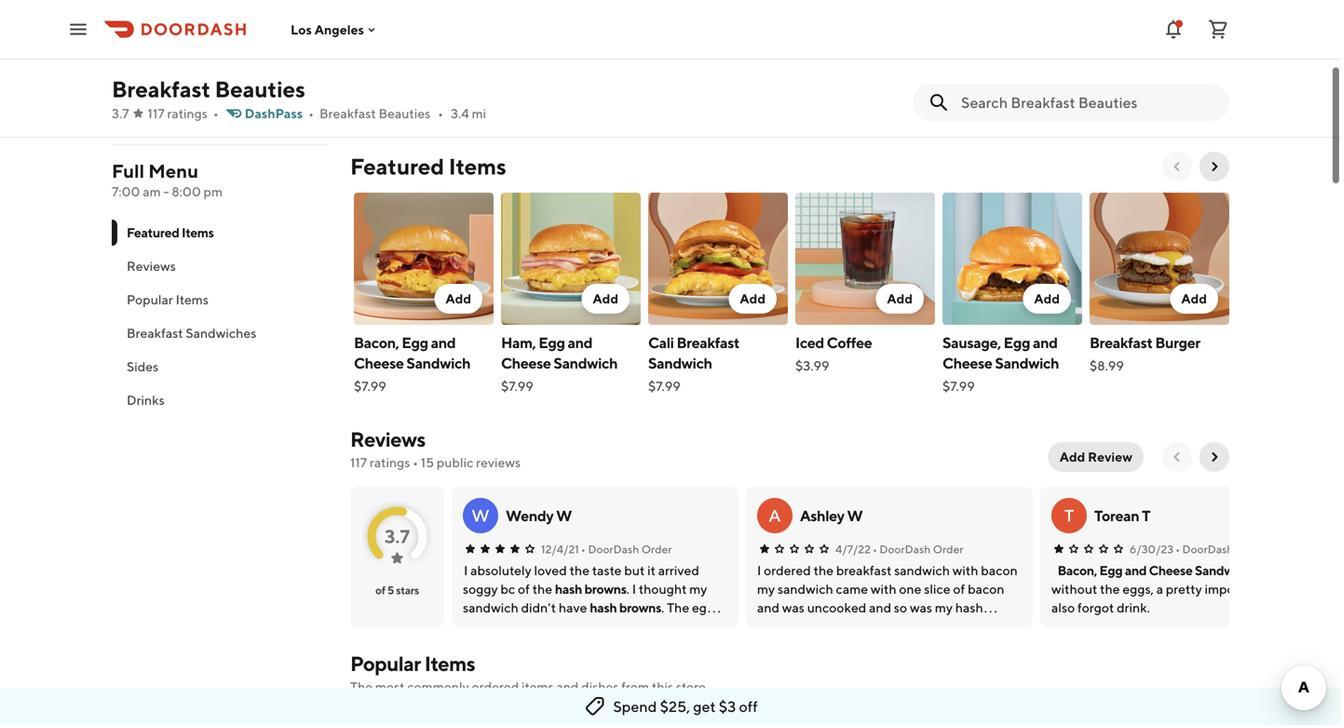 Task type: describe. For each thing, give the bounding box(es) containing it.
order for w
[[642, 543, 672, 556]]

• down 'breakfast beauties'
[[213, 106, 219, 121]]

Item Search search field
[[962, 92, 1215, 113]]

$$
[[112, 47, 127, 62]]

add review button
[[1049, 443, 1144, 472]]

breakfast sandwiches
[[127, 326, 257, 341]]

public
[[437, 455, 474, 471]]

0 vertical spatial browns
[[585, 582, 627, 597]]

get
[[362, 67, 390, 87]]

or
[[621, 67, 636, 87]]

items inside heading
[[449, 153, 507, 180]]

0 vertical spatial beauties
[[203, 47, 255, 62]]

items
[[522, 680, 554, 695]]

from inside get $3 off on your first order of $25 or more from this store.
[[680, 67, 715, 87]]

reviews link
[[350, 428, 426, 452]]

more
[[639, 67, 677, 87]]

reviews
[[476, 455, 521, 471]]

off inside get $3 off on your first order of $25 or more from this store.
[[415, 67, 435, 87]]

0 horizontal spatial featured
[[127, 225, 179, 240]]

add for sausage, egg and cheese sandwich
[[1035, 291, 1060, 307]]

beauties for breakfast beauties • 3.4 mi
[[379, 106, 431, 121]]

1 vertical spatial hash
[[590, 601, 617, 616]]

egg inside button
[[1100, 563, 1123, 579]]

see
[[191, 106, 214, 121]]

from inside popular items the most commonly ordered items and dishes from this store
[[622, 680, 650, 695]]

iced
[[796, 334, 825, 352]]

hash browns button down 12/4/21
[[555, 581, 627, 599]]

hash browns button up dishes
[[590, 599, 662, 618]]

1 horizontal spatial featured items
[[350, 153, 507, 180]]

popular items
[[127, 292, 209, 308]]

sides
[[127, 359, 159, 375]]

&
[[156, 73, 165, 89]]

review
[[1089, 450, 1133, 465]]

torean
[[1095, 507, 1140, 525]]

add button for bacon, egg and cheese sandwich
[[435, 284, 483, 314]]

store.
[[392, 89, 433, 109]]

open menu image
[[67, 18, 89, 41]]

torean t
[[1095, 507, 1151, 525]]

1 vertical spatial 117
[[148, 106, 165, 121]]

breakfast beauties • 3.4 mi
[[320, 106, 487, 121]]

cheese inside button
[[1150, 563, 1193, 579]]

featured items heading
[[350, 152, 507, 182]]

los angeles
[[291, 22, 364, 37]]

0 items, open order cart image
[[1208, 18, 1230, 41]]

ham,
[[501, 334, 536, 352]]

see more
[[191, 106, 249, 121]]

• right 12/4/21
[[581, 543, 586, 556]]

dashpass
[[245, 106, 303, 121]]

0 horizontal spatial of
[[376, 584, 386, 597]]

breakfast for breakfast burger $8.99
[[1090, 334, 1153, 352]]

-
[[163, 184, 169, 199]]

popular items the most commonly ordered items and dishes from this store
[[350, 652, 706, 695]]

breakfast burger image
[[1090, 193, 1230, 325]]

angeles
[[315, 22, 364, 37]]

items up "reviews" button
[[182, 225, 214, 240]]

los angeles button
[[291, 22, 379, 37]]

featured inside heading
[[350, 153, 445, 180]]

of 5 stars
[[376, 584, 419, 597]]

5
[[388, 584, 394, 597]]

on
[[438, 67, 457, 87]]

cheese for sausage, egg and cheese sandwich
[[943, 355, 993, 372]]

4/7/22
[[836, 543, 871, 556]]

cali breakfast sandwich image
[[649, 193, 788, 325]]

reviews for reviews
[[127, 259, 176, 274]]

sandwich for ham, egg and cheese sandwich
[[554, 355, 618, 372]]

• right $$
[[133, 47, 138, 62]]

• doordash order for a
[[873, 543, 964, 556]]

0 horizontal spatial w
[[472, 506, 490, 526]]

2 117 ratings • from the top
[[148, 106, 219, 121]]

breakfast beauties
[[112, 76, 305, 103]]

items inside popular items the most commonly ordered items and dishes from this store
[[425, 652, 475, 677]]

drinks button
[[112, 384, 328, 417]]

previous button of carousel image
[[1170, 159, 1185, 174]]

coffee
[[827, 334, 873, 352]]

egg for sausage, egg and cheese sandwich
[[1004, 334, 1031, 352]]

6/30/23
[[1130, 543, 1174, 556]]

sandwich inside cali breakfast sandwich $7.99
[[649, 355, 713, 372]]

order for a
[[934, 543, 964, 556]]

8:00
[[172, 184, 201, 199]]

sides button
[[112, 350, 328, 384]]

w for w
[[556, 507, 572, 525]]

commonly
[[407, 680, 469, 695]]

$8.99
[[1090, 358, 1125, 374]]

full
[[112, 160, 145, 182]]

doordash for t
[[1183, 543, 1234, 556]]

1 vertical spatial ratings
[[167, 106, 208, 121]]

0 horizontal spatial mi
[[245, 21, 260, 36]]

sandwiches
[[186, 326, 257, 341]]

$7.99 for bacon, egg and cheese sandwich
[[354, 379, 387, 394]]

order for t
[[1236, 543, 1267, 556]]

popular items button
[[112, 283, 328, 317]]

ashley w
[[800, 507, 863, 525]]

15
[[421, 455, 434, 471]]

bacon, egg and cheese sandwich image
[[354, 193, 494, 325]]

sausage, egg and cheese sandwich image
[[943, 193, 1083, 325]]

dishes
[[582, 680, 619, 695]]

pm
[[204, 184, 223, 199]]

pricing
[[112, 73, 154, 89]]

this inside popular items the most commonly ordered items and dishes from this store
[[652, 680, 674, 695]]

get
[[693, 698, 716, 716]]

• left 3.4 mi on the left top of page
[[213, 21, 219, 36]]

$$ • breakfast beauties
[[112, 47, 255, 62]]

more
[[217, 106, 249, 121]]

and inside popular items the most commonly ordered items and dishes from this store
[[557, 680, 579, 695]]

cheese for ham, egg and cheese sandwich
[[501, 355, 551, 372]]

add for cali breakfast sandwich
[[740, 291, 766, 307]]

cali breakfast sandwich $7.99
[[649, 334, 740, 394]]

fees
[[167, 73, 195, 89]]

full menu 7:00 am - 8:00 pm
[[112, 160, 223, 199]]

• right 6/30/23
[[1176, 543, 1181, 556]]

breakfast for breakfast beauties • 3.4 mi
[[320, 106, 376, 121]]

breakfast burger $8.99
[[1090, 334, 1201, 374]]

breakfast sandwiches button
[[112, 317, 328, 350]]

add review
[[1060, 450, 1133, 465]]

sandwich inside button
[[1196, 563, 1252, 579]]

1 horizontal spatial t
[[1143, 507, 1151, 525]]

add button for iced coffee
[[876, 284, 924, 314]]

sausage, egg and cheese sandwich $7.99
[[943, 334, 1060, 394]]

$7.99 inside cali breakfast sandwich $7.99
[[649, 379, 681, 394]]

bacon, egg and cheese sandwich button
[[1058, 562, 1252, 581]]

bacon, for bacon, egg and cheese sandwich
[[1058, 563, 1098, 579]]

your
[[460, 67, 493, 87]]

spend
[[614, 698, 657, 716]]

wendy
[[506, 507, 554, 525]]



Task type: vqa. For each thing, say whether or not it's contained in the screenshot.
bottom the 2 ×
no



Task type: locate. For each thing, give the bounding box(es) containing it.
1 horizontal spatial w
[[556, 507, 572, 525]]

ratings up "$$ • breakfast beauties"
[[167, 21, 208, 36]]

3 • doordash order from the left
[[1176, 543, 1267, 556]]

3.4 mi
[[224, 21, 260, 36]]

0 vertical spatial hash
[[555, 582, 582, 597]]

0 horizontal spatial $3
[[393, 67, 412, 87]]

1 add button from the left
[[435, 284, 483, 314]]

1 horizontal spatial • doordash order
[[873, 543, 964, 556]]

2 order from the left
[[934, 543, 964, 556]]

2 vertical spatial ratings
[[370, 455, 410, 471]]

1 order from the left
[[642, 543, 672, 556]]

1 $7.99 from the left
[[354, 379, 387, 394]]

1 horizontal spatial featured
[[350, 153, 445, 180]]

and for sausage, egg and cheese sandwich
[[1033, 334, 1058, 352]]

burger
[[1156, 334, 1201, 352]]

2 vertical spatial 117
[[350, 455, 367, 471]]

1 vertical spatial off
[[739, 698, 758, 716]]

get $3 off on your first order of $25 or more from this store.
[[362, 67, 715, 109]]

popular
[[127, 292, 173, 308], [350, 652, 421, 677]]

0 horizontal spatial featured items
[[127, 225, 214, 240]]

spend $25, get $3 off
[[614, 698, 758, 716]]

3.4 down on
[[451, 106, 469, 121]]

order
[[528, 67, 568, 87]]

egg
[[402, 334, 428, 352], [539, 334, 565, 352], [1004, 334, 1031, 352], [1100, 563, 1123, 579]]

this
[[362, 89, 389, 109], [652, 680, 674, 695]]

add button
[[435, 284, 483, 314], [582, 284, 630, 314], [729, 284, 777, 314], [876, 284, 924, 314], [1024, 284, 1072, 314], [1171, 284, 1219, 314]]

• doordash order for t
[[1176, 543, 1267, 556]]

$7.99 inside ham, egg and cheese sandwich $7.99
[[501, 379, 534, 394]]

popular inside popular items the most commonly ordered items and dishes from this store
[[350, 652, 421, 677]]

popular up the most
[[350, 652, 421, 677]]

bacon, inside button
[[1058, 563, 1098, 579]]

reviews up popular items
[[127, 259, 176, 274]]

beauties for breakfast beauties
[[215, 76, 305, 103]]

$7.99 for ham, egg and cheese sandwich
[[501, 379, 534, 394]]

see more button
[[113, 99, 327, 129]]

0 horizontal spatial hash
[[555, 582, 582, 597]]

doordash for a
[[880, 543, 931, 556]]

• right store.
[[438, 106, 444, 121]]

wendy w
[[506, 507, 572, 525]]

and inside bacon, egg and cheese sandwich button
[[1126, 563, 1147, 579]]

dashpass •
[[245, 106, 314, 121]]

beauties
[[203, 47, 255, 62], [215, 76, 305, 103], [379, 106, 431, 121]]

0 vertical spatial 3.7
[[112, 21, 129, 36]]

hash down 12/4/21
[[555, 582, 582, 597]]

first
[[496, 67, 525, 87]]

1 horizontal spatial of
[[571, 67, 586, 87]]

off
[[415, 67, 435, 87], [739, 698, 758, 716]]

hash
[[555, 582, 582, 597], [590, 601, 617, 616]]

1 horizontal spatial hash
[[590, 601, 617, 616]]

featured items
[[350, 153, 507, 180], [127, 225, 214, 240]]

pricing & fees
[[112, 73, 195, 89]]

and for ham, egg and cheese sandwich
[[568, 334, 593, 352]]

$3.99
[[796, 358, 830, 374]]

1 vertical spatial featured
[[127, 225, 179, 240]]

$7.99 down ham,
[[501, 379, 534, 394]]

1 horizontal spatial 3.4
[[451, 106, 469, 121]]

breakfast inside cali breakfast sandwich $7.99
[[677, 334, 740, 352]]

egg inside ham, egg and cheese sandwich $7.99
[[539, 334, 565, 352]]

items down your
[[449, 153, 507, 180]]

add for ham, egg and cheese sandwich
[[593, 291, 619, 307]]

am
[[143, 184, 161, 199]]

of left $25
[[571, 67, 586, 87]]

cheese inside ham, egg and cheese sandwich $7.99
[[501, 355, 551, 372]]

1 horizontal spatial mi
[[472, 106, 487, 121]]

0 vertical spatial from
[[680, 67, 715, 87]]

pricing & fees button
[[112, 72, 214, 90]]

and right items
[[557, 680, 579, 695]]

2 doordash from the left
[[880, 543, 931, 556]]

from up spend
[[622, 680, 650, 695]]

this inside get $3 off on your first order of $25 or more from this store.
[[362, 89, 389, 109]]

117 down pricing & fees
[[148, 106, 165, 121]]

1 117 ratings • from the top
[[148, 21, 219, 36]]

0 vertical spatial featured items
[[350, 153, 507, 180]]

sandwich inside ham, egg and cheese sandwich $7.99
[[554, 355, 618, 372]]

$7.99 inside bacon, egg and cheese sandwich $7.99
[[354, 379, 387, 394]]

117 inside "reviews 117 ratings • 15 public reviews"
[[350, 455, 367, 471]]

bacon, for bacon, egg and cheese sandwich $7.99
[[354, 334, 399, 352]]

egg down bacon, egg and cheese sandwich image
[[402, 334, 428, 352]]

3 doordash from the left
[[1183, 543, 1234, 556]]

3.7
[[112, 21, 129, 36], [112, 106, 129, 121], [385, 526, 410, 548]]

bacon,
[[354, 334, 399, 352], [1058, 563, 1098, 579]]

2 vertical spatial beauties
[[379, 106, 431, 121]]

add button for ham, egg and cheese sandwich
[[582, 284, 630, 314]]

$3
[[393, 67, 412, 87], [719, 698, 736, 716]]

1 vertical spatial reviews
[[350, 428, 426, 452]]

3.7 up of 5 stars on the left bottom of the page
[[385, 526, 410, 548]]

breakfast inside button
[[127, 326, 183, 341]]

2 horizontal spatial • doordash order
[[1176, 543, 1267, 556]]

1 doordash from the left
[[588, 543, 640, 556]]

1 vertical spatial 3.7
[[112, 106, 129, 121]]

1 vertical spatial bacon,
[[1058, 563, 1098, 579]]

• doordash order up hash browns hash browns
[[581, 543, 672, 556]]

7:00
[[112, 184, 140, 199]]

3 add button from the left
[[729, 284, 777, 314]]

add for breakfast burger
[[1182, 291, 1208, 307]]

a
[[769, 506, 781, 526]]

sandwich
[[407, 355, 471, 372], [554, 355, 618, 372], [649, 355, 713, 372], [996, 355, 1060, 372], [1196, 563, 1252, 579]]

beauties up dashpass on the left top of the page
[[215, 76, 305, 103]]

3 $7.99 from the left
[[649, 379, 681, 394]]

t right torean
[[1143, 507, 1151, 525]]

reviews 117 ratings • 15 public reviews
[[350, 428, 521, 471]]

mi
[[245, 21, 260, 36], [472, 106, 487, 121]]

doordash for w
[[588, 543, 640, 556]]

117 ratings • up "$$ • breakfast beauties"
[[148, 21, 219, 36]]

add button for breakfast burger
[[1171, 284, 1219, 314]]

0 horizontal spatial bacon,
[[354, 334, 399, 352]]

breakfast for breakfast sandwiches
[[127, 326, 183, 341]]

0 vertical spatial 117 ratings •
[[148, 21, 219, 36]]

• right 4/7/22
[[873, 543, 878, 556]]

$3 up store.
[[393, 67, 412, 87]]

this up $25,
[[652, 680, 674, 695]]

and inside ham, egg and cheese sandwich $7.99
[[568, 334, 593, 352]]

doordash right 6/30/23
[[1183, 543, 1234, 556]]

w for a
[[848, 507, 863, 525]]

1 vertical spatial of
[[376, 584, 386, 597]]

hash browns button
[[555, 581, 627, 599], [590, 599, 662, 618]]

and inside bacon, egg and cheese sandwich $7.99
[[431, 334, 456, 352]]

egg inside bacon, egg and cheese sandwich $7.99
[[402, 334, 428, 352]]

store
[[676, 680, 706, 695]]

browns
[[585, 582, 627, 597], [620, 601, 662, 616]]

and inside sausage, egg and cheese sandwich $7.99
[[1033, 334, 1058, 352]]

and for bacon, egg and cheese sandwich
[[431, 334, 456, 352]]

4 $7.99 from the left
[[943, 379, 975, 394]]

beauties down get
[[379, 106, 431, 121]]

1 horizontal spatial popular
[[350, 652, 421, 677]]

• inside "reviews 117 ratings • 15 public reviews"
[[413, 455, 418, 471]]

bacon, inside bacon, egg and cheese sandwich $7.99
[[354, 334, 399, 352]]

1 horizontal spatial this
[[652, 680, 674, 695]]

t
[[1065, 506, 1075, 526], [1143, 507, 1151, 525]]

this down get
[[362, 89, 389, 109]]

12/4/21
[[541, 543, 580, 556]]

4 add button from the left
[[876, 284, 924, 314]]

3.7 down pricing
[[112, 106, 129, 121]]

0 vertical spatial featured
[[350, 153, 445, 180]]

0 vertical spatial reviews
[[127, 259, 176, 274]]

117 down reviews link
[[350, 455, 367, 471]]

doordash up hash browns hash browns
[[588, 543, 640, 556]]

doordash right 4/7/22
[[880, 543, 931, 556]]

1 vertical spatial browns
[[620, 601, 662, 616]]

$7.99 down sausage,
[[943, 379, 975, 394]]

117 up "$$ • breakfast beauties"
[[148, 21, 165, 36]]

cali
[[649, 334, 674, 352]]

of
[[571, 67, 586, 87], [376, 584, 386, 597]]

1 vertical spatial popular
[[350, 652, 421, 677]]

1 vertical spatial mi
[[472, 106, 487, 121]]

ratings down reviews link
[[370, 455, 410, 471]]

cheese inside sausage, egg and cheese sandwich $7.99
[[943, 355, 993, 372]]

notification bell image
[[1163, 18, 1185, 41]]

most
[[375, 680, 405, 695]]

$7.99 inside sausage, egg and cheese sandwich $7.99
[[943, 379, 975, 394]]

1 horizontal spatial from
[[680, 67, 715, 87]]

3.4
[[224, 21, 243, 36], [451, 106, 469, 121]]

$7.99 down cali
[[649, 379, 681, 394]]

add inside button
[[1060, 450, 1086, 465]]

cheese down 6/30/23
[[1150, 563, 1193, 579]]

117 ratings •
[[148, 21, 219, 36], [148, 106, 219, 121]]

1 vertical spatial 117 ratings •
[[148, 106, 219, 121]]

• doordash order
[[581, 543, 672, 556], [873, 543, 964, 556], [1176, 543, 1267, 556]]

cheese
[[354, 355, 404, 372], [501, 355, 551, 372], [943, 355, 993, 372], [1150, 563, 1193, 579]]

0 vertical spatial bacon,
[[354, 334, 399, 352]]

w left wendy
[[472, 506, 490, 526]]

and down 6/30/23
[[1126, 563, 1147, 579]]

popular for popular items
[[127, 292, 173, 308]]

featured items down -
[[127, 225, 214, 240]]

sausage,
[[943, 334, 1002, 352]]

featured down am
[[127, 225, 179, 240]]

ratings down 'breakfast beauties'
[[167, 106, 208, 121]]

1 vertical spatial 3.4
[[451, 106, 469, 121]]

$7.99
[[354, 379, 387, 394], [501, 379, 534, 394], [649, 379, 681, 394], [943, 379, 975, 394]]

w right ashley
[[848, 507, 863, 525]]

egg for bacon, egg and cheese sandwich
[[402, 334, 428, 352]]

featured down breakfast beauties • 3.4 mi
[[350, 153, 445, 180]]

w up 12/4/21
[[556, 507, 572, 525]]

$7.99 up reviews link
[[354, 379, 387, 394]]

egg inside sausage, egg and cheese sandwich $7.99
[[1004, 334, 1031, 352]]

1 horizontal spatial reviews
[[350, 428, 426, 452]]

ham, egg and cheese sandwich image
[[501, 193, 641, 325]]

0 horizontal spatial doordash
[[588, 543, 640, 556]]

off left on
[[415, 67, 435, 87]]

• doordash order right 4/7/22
[[873, 543, 964, 556]]

• left 15
[[413, 455, 418, 471]]

t left torean
[[1065, 506, 1075, 526]]

next button of carousel image
[[1208, 159, 1223, 174]]

1 horizontal spatial order
[[934, 543, 964, 556]]

order
[[642, 543, 672, 556], [934, 543, 964, 556], [1236, 543, 1267, 556]]

featured items down breakfast beauties • 3.4 mi
[[350, 153, 507, 180]]

0 horizontal spatial t
[[1065, 506, 1075, 526]]

1 horizontal spatial doordash
[[880, 543, 931, 556]]

beauties down 3.4 mi on the left top of page
[[203, 47, 255, 62]]

0 vertical spatial popular
[[127, 292, 173, 308]]

2 $7.99 from the left
[[501, 379, 534, 394]]

0 vertical spatial ratings
[[167, 21, 208, 36]]

1 horizontal spatial off
[[739, 698, 758, 716]]

items up commonly
[[425, 652, 475, 677]]

mi down your
[[472, 106, 487, 121]]

sandwich inside sausage, egg and cheese sandwich $7.99
[[996, 355, 1060, 372]]

• doordash order right 6/30/23
[[1176, 543, 1267, 556]]

popular for popular items the most commonly ordered items and dishes from this store
[[350, 652, 421, 677]]

next image
[[1208, 450, 1223, 465]]

0 vertical spatial 117
[[148, 21, 165, 36]]

of inside get $3 off on your first order of $25 or more from this store.
[[571, 67, 586, 87]]

and left ham,
[[431, 334, 456, 352]]

add for bacon, egg and cheese sandwich
[[446, 291, 472, 307]]

bacon, egg and cheese sandwich
[[1058, 563, 1252, 579]]

0 vertical spatial of
[[571, 67, 586, 87]]

2 horizontal spatial order
[[1236, 543, 1267, 556]]

1 vertical spatial beauties
[[215, 76, 305, 103]]

ratings inside "reviews 117 ratings • 15 public reviews"
[[370, 455, 410, 471]]

1 vertical spatial featured items
[[127, 225, 214, 240]]

2 vertical spatial 3.7
[[385, 526, 410, 548]]

hash up dishes
[[590, 601, 617, 616]]

$3 inside get $3 off on your first order of $25 or more from this store.
[[393, 67, 412, 87]]

0 vertical spatial this
[[362, 89, 389, 109]]

sandwich inside bacon, egg and cheese sandwich $7.99
[[407, 355, 471, 372]]

0 horizontal spatial from
[[622, 680, 650, 695]]

menu
[[148, 160, 199, 182]]

1 vertical spatial this
[[652, 680, 674, 695]]

reviews button
[[112, 250, 328, 283]]

ham, egg and cheese sandwich $7.99
[[501, 334, 618, 394]]

reviews for reviews 117 ratings • 15 public reviews
[[350, 428, 426, 452]]

0 horizontal spatial off
[[415, 67, 435, 87]]

2 • doordash order from the left
[[873, 543, 964, 556]]

6 add button from the left
[[1171, 284, 1219, 314]]

egg right sausage,
[[1004, 334, 1031, 352]]

• right dashpass on the left top of the page
[[309, 106, 314, 121]]

mi left the los
[[245, 21, 260, 36]]

0 horizontal spatial 3.4
[[224, 21, 243, 36]]

117 ratings • down the "fees"
[[148, 106, 219, 121]]

from
[[680, 67, 715, 87], [622, 680, 650, 695]]

•
[[213, 21, 219, 36], [133, 47, 138, 62], [213, 106, 219, 121], [309, 106, 314, 121], [438, 106, 444, 121], [413, 455, 418, 471], [581, 543, 586, 556], [873, 543, 878, 556], [1176, 543, 1181, 556]]

3 order from the left
[[1236, 543, 1267, 556]]

breakfast for breakfast beauties
[[112, 76, 210, 103]]

$3 right get
[[719, 698, 736, 716]]

of left 5
[[376, 584, 386, 597]]

0 vertical spatial 3.4
[[224, 21, 243, 36]]

cheese for bacon, egg and cheese sandwich
[[354, 355, 404, 372]]

items
[[449, 153, 507, 180], [182, 225, 214, 240], [176, 292, 209, 308], [425, 652, 475, 677]]

iced coffee image
[[796, 193, 936, 325]]

and right sausage,
[[1033, 334, 1058, 352]]

iced coffee $3.99
[[796, 334, 873, 374]]

ashley
[[800, 507, 845, 525]]

2 add button from the left
[[582, 284, 630, 314]]

1 horizontal spatial bacon,
[[1058, 563, 1098, 579]]

bacon, egg and cheese sandwich $7.99
[[354, 334, 471, 394]]

reviews up 15
[[350, 428, 426, 452]]

0 horizontal spatial this
[[362, 89, 389, 109]]

sandwich for sausage, egg and cheese sandwich
[[996, 355, 1060, 372]]

hash browns hash browns
[[555, 582, 662, 616]]

previous image
[[1170, 450, 1185, 465]]

popular inside button
[[127, 292, 173, 308]]

reviews inside button
[[127, 259, 176, 274]]

ordered
[[472, 680, 519, 695]]

egg for ham, egg and cheese sandwich
[[539, 334, 565, 352]]

$7.99 for sausage, egg and cheese sandwich
[[943, 379, 975, 394]]

the
[[350, 680, 373, 695]]

3.7 up $$
[[112, 21, 129, 36]]

w
[[472, 506, 490, 526], [556, 507, 572, 525], [848, 507, 863, 525]]

0 horizontal spatial order
[[642, 543, 672, 556]]

1 vertical spatial from
[[622, 680, 650, 695]]

• doordash order for w
[[581, 543, 672, 556]]

1 • doordash order from the left
[[581, 543, 672, 556]]

cheese down sausage,
[[943, 355, 993, 372]]

cheese up reviews link
[[354, 355, 404, 372]]

egg right ham,
[[539, 334, 565, 352]]

cheese down ham,
[[501, 355, 551, 372]]

and right ham,
[[568, 334, 593, 352]]

2 horizontal spatial doordash
[[1183, 543, 1234, 556]]

reviews inside "reviews 117 ratings • 15 public reviews"
[[350, 428, 426, 452]]

add button for cali breakfast sandwich
[[729, 284, 777, 314]]

0 vertical spatial mi
[[245, 21, 260, 36]]

breakfast inside the breakfast burger $8.99
[[1090, 334, 1153, 352]]

and
[[431, 334, 456, 352], [568, 334, 593, 352], [1033, 334, 1058, 352], [1126, 563, 1147, 579], [557, 680, 579, 695]]

2 horizontal spatial w
[[848, 507, 863, 525]]

cheese inside bacon, egg and cheese sandwich $7.99
[[354, 355, 404, 372]]

0 vertical spatial off
[[415, 67, 435, 87]]

$25
[[589, 67, 618, 87]]

$25,
[[660, 698, 691, 716]]

off right get
[[739, 698, 758, 716]]

egg down torean
[[1100, 563, 1123, 579]]

0 horizontal spatial popular
[[127, 292, 173, 308]]

0 horizontal spatial • doordash order
[[581, 543, 672, 556]]

items up breakfast sandwiches
[[176, 292, 209, 308]]

3.4 up "$$ • breakfast beauties"
[[224, 21, 243, 36]]

0 vertical spatial $3
[[393, 67, 412, 87]]

sandwich for bacon, egg and cheese sandwich
[[407, 355, 471, 372]]

from right the more
[[680, 67, 715, 87]]

los
[[291, 22, 312, 37]]

stars
[[396, 584, 419, 597]]

popular up breakfast sandwiches
[[127, 292, 173, 308]]

house breakfast sandwich image
[[650, 712, 783, 726]]

breakfast
[[144, 47, 200, 62], [112, 76, 210, 103], [320, 106, 376, 121], [127, 326, 183, 341], [677, 334, 740, 352], [1090, 334, 1153, 352]]

1 horizontal spatial $3
[[719, 698, 736, 716]]

1 vertical spatial $3
[[719, 698, 736, 716]]

add button for sausage, egg and cheese sandwich
[[1024, 284, 1072, 314]]

5 add button from the left
[[1024, 284, 1072, 314]]

add for iced coffee
[[888, 291, 913, 307]]

items inside button
[[176, 292, 209, 308]]

0 horizontal spatial reviews
[[127, 259, 176, 274]]

drinks
[[127, 393, 165, 408]]



